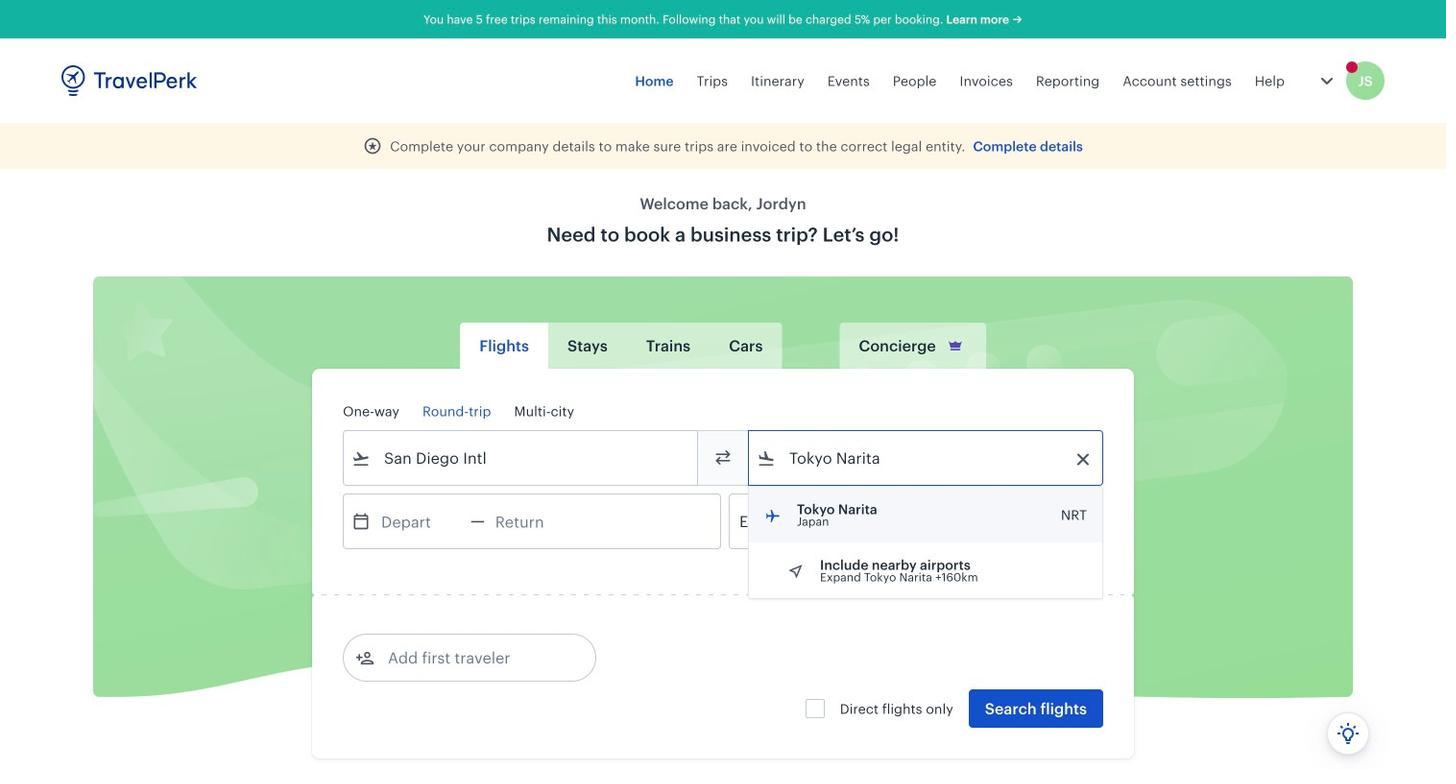 Task type: locate. For each thing, give the bounding box(es) containing it.
Add first traveler search field
[[375, 642, 574, 673]]

To search field
[[776, 443, 1077, 473]]

From search field
[[371, 443, 672, 473]]



Task type: vqa. For each thing, say whether or not it's contained in the screenshot.
Move forward to switch to the next month. icon
no



Task type: describe. For each thing, give the bounding box(es) containing it.
Return text field
[[485, 495, 585, 548]]

Depart text field
[[371, 495, 471, 548]]



